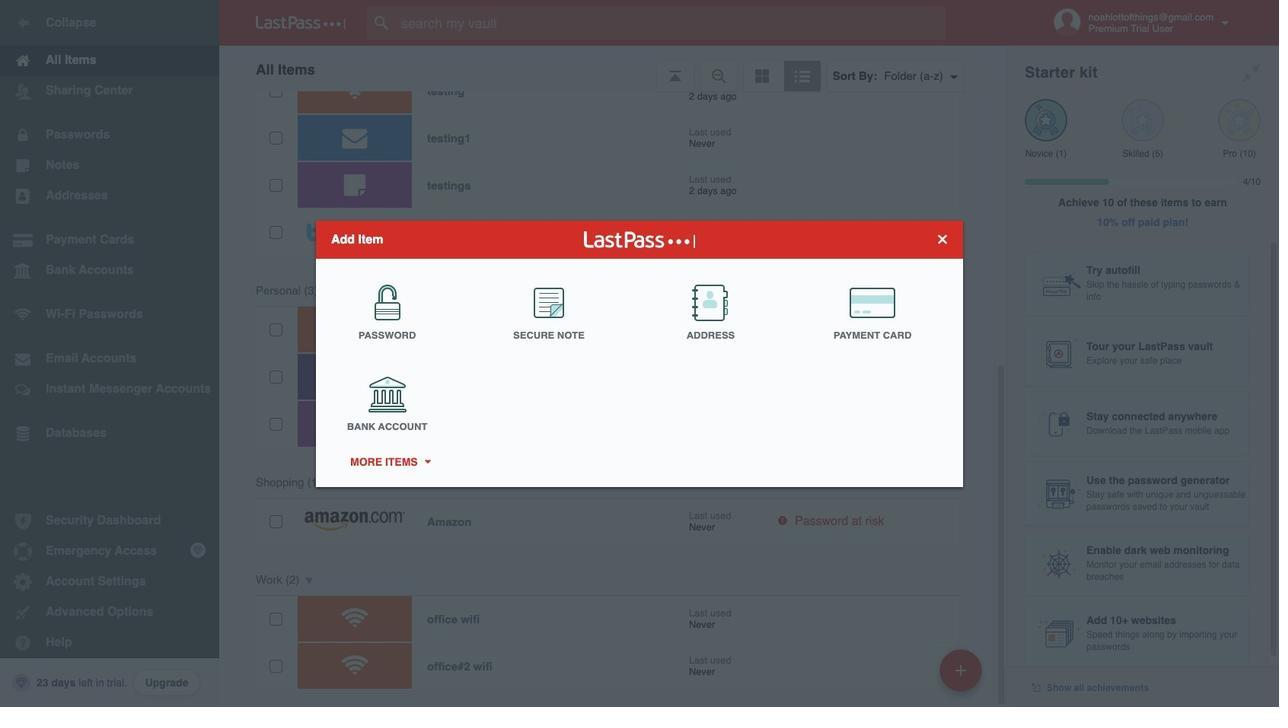 Task type: describe. For each thing, give the bounding box(es) containing it.
new item navigation
[[935, 645, 992, 708]]

search my vault text field
[[367, 6, 976, 40]]

main navigation navigation
[[0, 0, 219, 708]]

Search search field
[[367, 6, 976, 40]]

vault options navigation
[[219, 46, 1007, 91]]



Task type: vqa. For each thing, say whether or not it's contained in the screenshot.
New Item navigation
yes



Task type: locate. For each thing, give the bounding box(es) containing it.
new item image
[[956, 665, 967, 676]]

lastpass image
[[256, 16, 346, 30]]

dialog
[[316, 221, 964, 487]]

caret right image
[[422, 460, 433, 464]]



